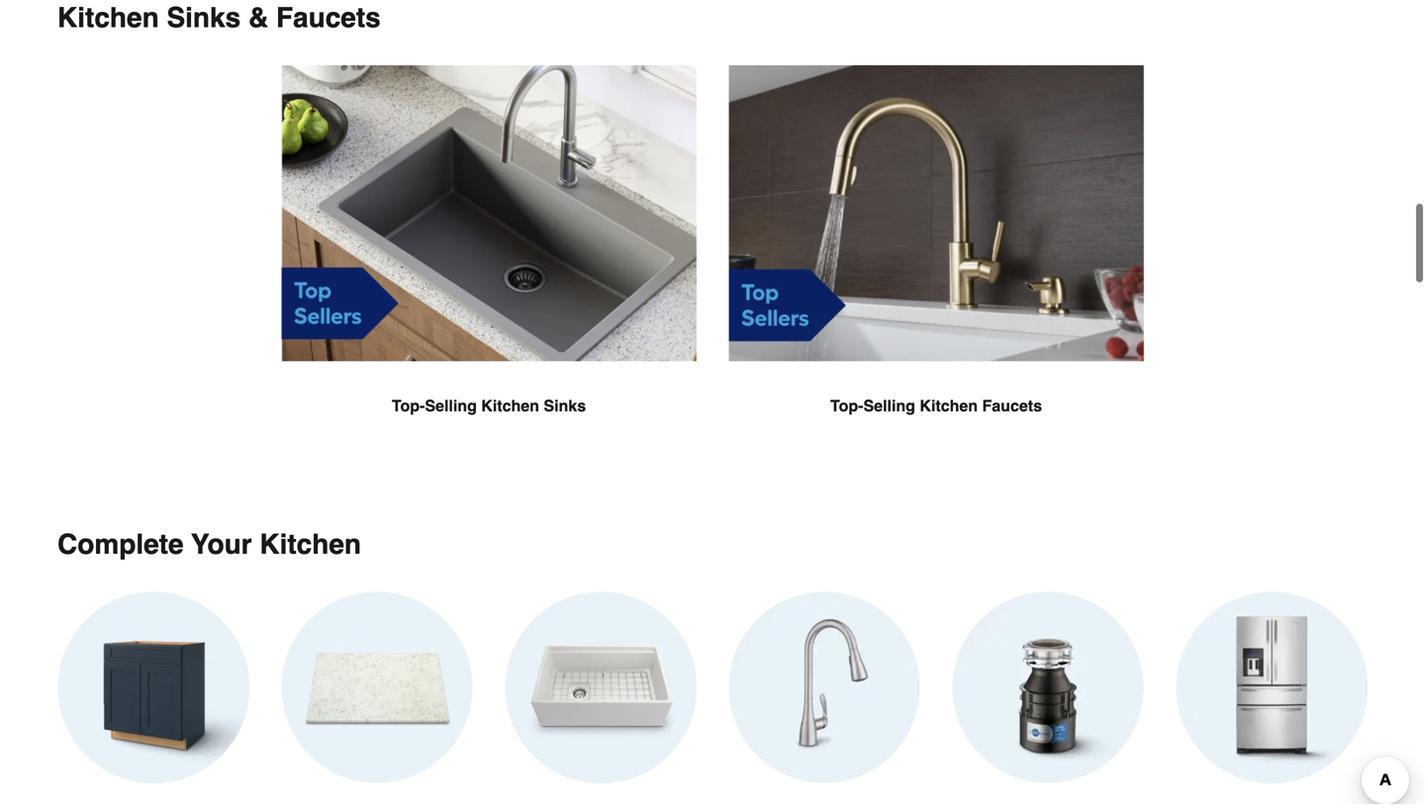 Task type: locate. For each thing, give the bounding box(es) containing it.
selling for top-selling kitchen faucets
[[863, 397, 915, 415]]

1 horizontal spatial top-
[[830, 397, 863, 415]]

0 horizontal spatial selling
[[425, 397, 477, 415]]

top-selling kitchen sinks
[[392, 397, 586, 415]]

top-selling kitchen sinks link
[[281, 65, 697, 466]]

a gold one-handle, pull-down kitchen faucet and matching soap dispenser on a white sink. image
[[728, 65, 1144, 363]]

1 vertical spatial faucets
[[982, 397, 1042, 415]]

a dark blue kitchen cabinet base. image
[[57, 592, 249, 784]]

a stainless steel kitchen sink in a white countertop with black specks. image
[[281, 65, 697, 363]]

faucets
[[276, 2, 381, 34], [982, 397, 1042, 415]]

kitchen sinks & faucets
[[57, 2, 381, 34]]

2 selling from the left
[[863, 397, 915, 415]]

a section of white countertop with dark specks. image
[[281, 592, 473, 784]]

top-selling kitchen faucets link
[[728, 65, 1144, 466]]

1 horizontal spatial faucets
[[982, 397, 1042, 415]]

faucets for top-selling kitchen faucets
[[982, 397, 1042, 415]]

top-selling kitchen faucets
[[830, 397, 1042, 415]]

sinks
[[167, 2, 241, 34], [544, 397, 586, 415]]

a white kitchen sink with a bottom grid. image
[[505, 592, 697, 784]]

0 horizontal spatial top-
[[392, 397, 425, 415]]

a stainless single-handle kitchen faucet with a pull-down sprayer. image
[[728, 592, 920, 784]]

kitchen for top-selling kitchen faucets
[[920, 397, 978, 415]]

top-
[[392, 397, 425, 415], [830, 397, 863, 415]]

top- for top-selling kitchen faucets
[[830, 397, 863, 415]]

2 top- from the left
[[830, 397, 863, 415]]

1 vertical spatial sinks
[[544, 397, 586, 415]]

1 horizontal spatial selling
[[863, 397, 915, 415]]

kitchen
[[57, 2, 159, 34], [481, 397, 539, 415], [920, 397, 978, 415], [260, 529, 361, 561]]

0 horizontal spatial sinks
[[167, 2, 241, 34]]

1 selling from the left
[[425, 397, 477, 415]]

1 horizontal spatial sinks
[[544, 397, 586, 415]]

faucets for kitchen sinks & faucets
[[276, 2, 381, 34]]

selling
[[425, 397, 477, 415], [863, 397, 915, 415]]

selling for top-selling kitchen sinks
[[425, 397, 477, 415]]

1 top- from the left
[[392, 397, 425, 415]]

0 vertical spatial faucets
[[276, 2, 381, 34]]

0 horizontal spatial faucets
[[276, 2, 381, 34]]



Task type: vqa. For each thing, say whether or not it's contained in the screenshot.
leftmost Top-
yes



Task type: describe. For each thing, give the bounding box(es) containing it.
kitchen for top-selling kitchen sinks
[[481, 397, 539, 415]]

&
[[248, 2, 268, 34]]

kitchen for complete your kitchen
[[260, 529, 361, 561]]

a black garbage disposal. image
[[952, 592, 1144, 784]]

complete
[[57, 529, 184, 561]]

top- for top-selling kitchen sinks
[[392, 397, 425, 415]]

complete your kitchen
[[57, 529, 361, 561]]

0 vertical spatial sinks
[[167, 2, 241, 34]]

your
[[191, 529, 252, 561]]

a stainless french door refrigerator with middle storage drawer. image
[[1176, 592, 1368, 784]]



